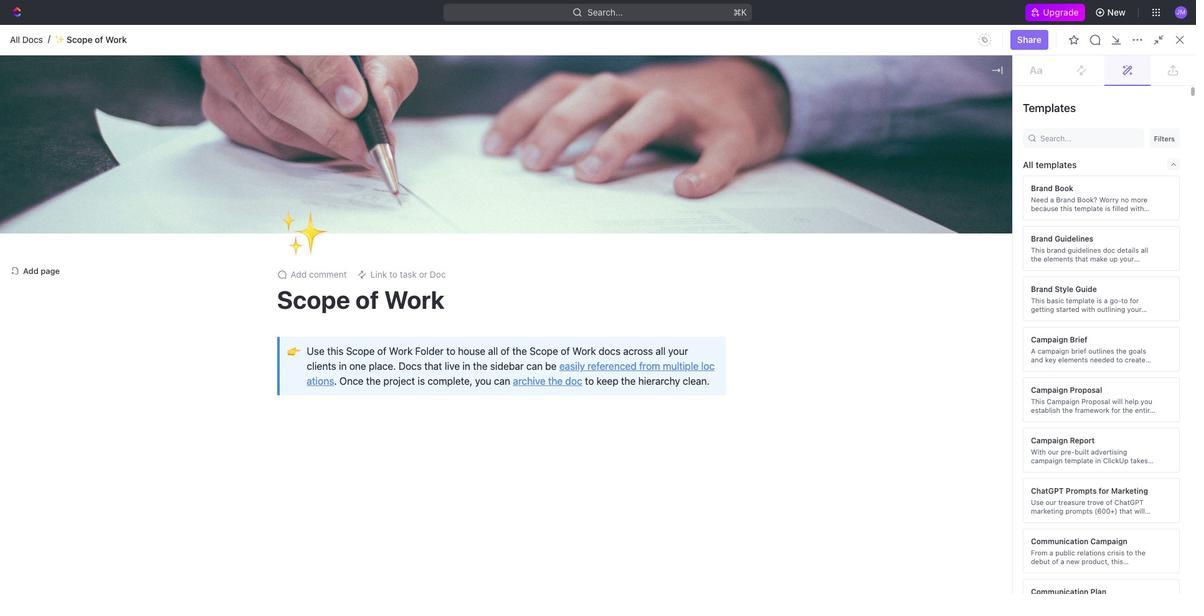 Task type: vqa. For each thing, say whether or not it's contained in the screenshot.
Log related to Log out all session
no



Task type: describe. For each thing, give the bounding box(es) containing it.
1 horizontal spatial favorites
[[547, 104, 590, 115]]

brand for brand guidelines
[[1031, 234, 1053, 243]]

campaign report with our pre-built advertising campaign template in clickup takes care of choosing the kpis to monitor, so you don't have to waste time on it.
[[1031, 436, 1153, 482]]

new doc button
[[1140, 49, 1192, 69]]

kpis
[[1100, 465, 1115, 473]]

can inside use this scope of work folder to house all of the scope of work docs across all your clients in one place. docs that live in the sidebar can be
[[527, 361, 543, 372]]

multiple
[[663, 361, 699, 372]]

add comment
[[291, 269, 347, 280]]

task
[[400, 269, 417, 280]]

workspace
[[368, 219, 414, 230]]

chatgpt
[[1031, 486, 1064, 496]]

• for of
[[937, 167, 941, 177]]

the down house on the bottom left of the page
[[473, 361, 488, 372]]

assigned button
[[422, 213, 467, 238]]

campaign for campaign brief
[[1031, 335, 1068, 344]]

resource management row
[[201, 303, 1182, 326]]

choosing
[[1056, 465, 1086, 473]]

easily referenced from multiple loc ations link
[[307, 361, 715, 387]]

new button
[[1090, 2, 1134, 22]]

docs for all docs
[[22, 34, 43, 45]]

report
[[1070, 436, 1095, 445]]

archive the doc link
[[513, 376, 583, 387]]

1 vertical spatial resource
[[234, 146, 272, 157]]

change cover button
[[658, 209, 730, 229]]

1 vertical spatial 👥
[[217, 147, 227, 156]]

welcome! • in agency management for resource management
[[234, 166, 377, 177]]

search docs button
[[1058, 49, 1135, 69]]

guide
[[1076, 284, 1097, 294]]

tree inside sidebar navigation
[[5, 112, 174, 556]]

4 row from the top
[[201, 369, 1182, 394]]

project notes link
[[542, 122, 841, 142]]

workspace button
[[365, 213, 417, 238]]

page
[[41, 266, 60, 276]]

✨ up add comment
[[279, 203, 329, 262]]

search...
[[588, 7, 623, 17]]

add for add comment
[[291, 269, 307, 280]]

folder
[[415, 346, 444, 357]]

all up sidebar
[[488, 346, 498, 357]]

0 vertical spatial 5
[[302, 264, 307, 275]]

minutes for client 1 project
[[266, 354, 299, 364]]

10 row from the top
[[201, 505, 1182, 527]]

style
[[1055, 284, 1074, 294]]

jm button
[[1172, 2, 1192, 22]]

all docs
[[10, 34, 43, 45]]

scope of work down recent
[[234, 127, 293, 137]]

docs for search docs
[[1106, 53, 1127, 64]]

brand guidelines
[[1031, 234, 1094, 243]]

all inside button
[[498, 105, 506, 114]]

add for add page
[[23, 266, 38, 276]]

user group image
[[13, 140, 22, 147]]

client 2 project
[[611, 376, 673, 387]]

client for client 1 project
[[611, 354, 635, 364]]

👋 for scope of work
[[877, 167, 887, 176]]

.
[[334, 376, 337, 387]]

share
[[1018, 34, 1042, 45]]

resource inside button
[[231, 309, 269, 319]]

that
[[424, 361, 442, 372]]

welcome! • in agency management for scope of work
[[894, 166, 1037, 177]]

monitor,
[[1125, 465, 1152, 473]]

management inside cell
[[644, 399, 696, 409]]

docs
[[599, 346, 621, 357]]

3 column header from the left
[[716, 238, 861, 259]]

use this scope of work folder to house all of the scope of work docs across all your clients in one place. docs that live in the sidebar can be
[[307, 346, 691, 372]]

management inside button
[[271, 309, 325, 319]]

scope of work button
[[217, 326, 584, 348]]

scope of work down by
[[894, 146, 954, 157]]

in inside campaign report with our pre-built advertising campaign template in clickup takes care of choosing the kpis to monitor, so you don't have to waste time on it.
[[1096, 456, 1102, 465]]

clients
[[307, 361, 336, 372]]

0 vertical spatial resource management
[[894, 127, 987, 137]]

proposal
[[1070, 385, 1103, 395]]

business time image
[[13, 224, 22, 232]]

the left 2
[[621, 376, 636, 387]]

referenced
[[588, 361, 637, 372]]

1 horizontal spatial 👥
[[877, 127, 887, 136]]

project
[[383, 376, 415, 387]]

campaign brief
[[1031, 335, 1088, 344]]

• for management
[[277, 167, 280, 177]]

1 vertical spatial resource management
[[234, 146, 327, 157]]

24 mins ago
[[968, 286, 1017, 297]]

created by me
[[877, 104, 946, 115]]

row containing project notes
[[201, 257, 1182, 282]]

campaign proposal
[[1031, 385, 1103, 395]]

1
[[637, 354, 641, 364]]

ations
[[307, 376, 334, 387]]

new for new doc
[[1147, 53, 1165, 64]]

marketing
[[1112, 486, 1149, 496]]

doc inside button
[[1168, 53, 1184, 64]]

1 column header from the left
[[201, 238, 215, 259]]

live
[[445, 361, 460, 372]]

see all
[[482, 105, 506, 114]]

docs up recent
[[209, 53, 229, 64]]

9 row from the top
[[201, 482, 1182, 505]]

link
[[371, 269, 387, 280]]

sidebar
[[490, 361, 524, 372]]

prompts
[[1066, 486, 1097, 496]]

me
[[931, 104, 946, 115]]

resource management button
[[217, 303, 584, 326]]

campaign for campaign proposal
[[1031, 385, 1068, 395]]

meeting minutes for client 1 project
[[231, 354, 299, 364]]

24 mins ago row
[[201, 280, 1182, 303]]

row containing scope of work
[[201, 325, 1182, 348]]

the inside campaign report with our pre-built advertising campaign template in clickup takes care of choosing the kpis to monitor, so you don't have to waste time on it.
[[1088, 465, 1098, 473]]

change cover button
[[658, 209, 730, 229]]

new doc
[[1147, 53, 1184, 64]]

the down be
[[548, 376, 563, 387]]

27 mins ago
[[968, 264, 1017, 275]]

✨ down recent
[[217, 127, 227, 136]]

jm
[[1177, 8, 1186, 16]]

spaces
[[10, 97, 36, 107]]

✨ inside ✨ scope of work
[[55, 35, 65, 45]]

team
[[30, 138, 52, 148]]

favorites button
[[5, 74, 48, 88]]

communication
[[1031, 537, 1089, 546]]

client for client 2 project
[[611, 376, 635, 387]]

or
[[419, 269, 428, 280]]

. once the project is complete, you can archive the doc to keep the hierarchy clean.
[[334, 376, 710, 387]]

is
[[418, 376, 425, 387]]

care
[[1031, 465, 1046, 473]]

5 for client 1 project
[[314, 354, 320, 364]]

scope of work down link
[[277, 285, 445, 314]]

resource management inside resource management button
[[231, 309, 325, 319]]

all for all templates
[[1023, 159, 1034, 170]]

brand style guide
[[1031, 284, 1097, 294]]

it.
[[1147, 474, 1153, 482]]

new for new
[[1108, 7, 1126, 17]]

the down place.
[[366, 376, 381, 387]]

search
[[1075, 53, 1104, 64]]

1 vertical spatial can
[[494, 376, 510, 387]]

to down clickup
[[1117, 465, 1123, 473]]

with
[[1031, 448, 1046, 456]]

Search by name... text field
[[983, 214, 1141, 232]]

to inside link to task or doc dropdown button
[[390, 269, 398, 280]]

the up sidebar
[[513, 346, 527, 357]]

comment
[[309, 269, 347, 280]]

2 column header from the left
[[591, 238, 716, 259]]

doc inside dropdown button
[[430, 269, 446, 280]]



Task type: locate. For each thing, give the bounding box(es) containing it.
one
[[349, 361, 366, 372]]

meeting minutes down "👉"
[[231, 376, 299, 387]]

2 meeting minutes from the top
[[231, 376, 299, 387]]

of
[[95, 34, 103, 45], [262, 127, 270, 137], [922, 146, 930, 157], [356, 285, 379, 314], [259, 331, 267, 342], [377, 346, 387, 357], [501, 346, 510, 357], [561, 346, 570, 357], [1048, 465, 1054, 473]]

project notes inside project notes link
[[564, 127, 619, 137]]

to right have
[[1091, 474, 1098, 482]]

2 welcome! from the left
[[894, 166, 934, 177]]

you
[[475, 376, 492, 387], [1041, 474, 1053, 482]]

client left 1 at the bottom right of page
[[611, 354, 635, 364]]

👋
[[217, 167, 227, 176], [877, 167, 887, 176]]

campaign up our
[[1031, 436, 1068, 445]]

0 horizontal spatial new
[[1108, 7, 1126, 17]]

1 vertical spatial doc
[[430, 269, 446, 280]]

3 brand from the top
[[1031, 284, 1053, 294]]

you right so
[[1041, 474, 1053, 482]]

all left my
[[219, 219, 230, 230]]

sharing row
[[201, 238, 1182, 259]]

book
[[1055, 184, 1074, 193]]

2 vertical spatial all
[[219, 219, 230, 230]]

new inside new doc button
[[1147, 53, 1165, 64]]

management
[[935, 127, 987, 137], [274, 146, 327, 157], [325, 166, 377, 177], [985, 166, 1037, 177], [62, 222, 115, 233], [271, 309, 325, 319], [644, 399, 696, 409]]

work inside scope of work button
[[269, 331, 291, 342]]

0 horizontal spatial 👥
[[217, 147, 227, 156]]

- for row containing scope of work
[[724, 331, 728, 342]]

1 horizontal spatial doc
[[1168, 53, 1184, 64]]

agency management up page
[[30, 222, 115, 233]]

chatgpt prompts for marketing
[[1031, 486, 1149, 496]]

• up my docs
[[277, 167, 280, 177]]

all left your
[[656, 346, 666, 357]]

0 horizontal spatial •
[[277, 167, 280, 177]]

2 vertical spatial brand
[[1031, 284, 1053, 294]]

time
[[1121, 474, 1135, 482]]

👥 down recent
[[217, 147, 227, 156]]

notes inside row
[[262, 264, 287, 275]]

1 vertical spatial minutes
[[266, 376, 299, 387]]

5 left this
[[314, 354, 320, 364]]

welcome! for scope
[[894, 166, 934, 177]]

1 vertical spatial project notes
[[231, 264, 287, 275]]

scope of work inside button
[[231, 331, 291, 342]]

0 vertical spatial doc
[[1168, 53, 1184, 64]]

client 1 project
[[611, 354, 672, 364]]

docs up project
[[399, 361, 422, 372]]

0 vertical spatial minutes
[[266, 354, 299, 364]]

docs right my
[[256, 219, 277, 230]]

2
[[637, 376, 642, 387]]

1 vertical spatial meeting minutes
[[231, 376, 299, 387]]

agency management inside tree
[[30, 222, 115, 233]]

docs up favorites button
[[22, 34, 43, 45]]

your
[[668, 346, 688, 357]]

favorites
[[10, 76, 43, 85], [547, 104, 590, 115]]

mins inside row
[[981, 286, 1000, 297]]

0 vertical spatial notes
[[595, 127, 619, 137]]

1 vertical spatial notes
[[262, 264, 287, 275]]

0 vertical spatial brand
[[1031, 184, 1053, 193]]

docs right 'search'
[[1106, 53, 1127, 64]]

docs for my docs
[[256, 219, 277, 230]]

- for third row
[[724, 354, 728, 364]]

recent
[[217, 104, 250, 115]]

project
[[564, 127, 593, 137], [231, 264, 260, 275], [643, 354, 672, 364], [645, 376, 673, 387]]

campaign inside campaign report with our pre-built advertising campaign template in clickup takes care of choosing the kpis to monitor, so you don't have to waste time on it.
[[1031, 436, 1068, 445]]

0 horizontal spatial can
[[494, 376, 510, 387]]

2 minutes from the top
[[266, 376, 299, 387]]

meeting
[[231, 354, 264, 364], [231, 376, 264, 387]]

3 row from the top
[[201, 347, 1182, 372]]

add left comment
[[291, 269, 307, 280]]

mins for 24
[[981, 286, 1000, 297]]

1 horizontal spatial can
[[527, 361, 543, 372]]

tab list
[[216, 213, 514, 238]]

cell
[[201, 258, 215, 280], [591, 258, 716, 280], [716, 258, 861, 280], [861, 258, 960, 280], [201, 280, 215, 303], [591, 280, 716, 303], [716, 280, 861, 303], [861, 280, 960, 303], [1160, 280, 1182, 303], [201, 303, 215, 325], [591, 303, 716, 325], [716, 303, 861, 325], [861, 303, 960, 325], [960, 303, 1060, 325], [201, 325, 215, 348], [861, 325, 960, 348], [960, 325, 1060, 348], [1160, 325, 1182, 348], [201, 348, 215, 370], [861, 348, 960, 370], [960, 348, 1060, 370], [1160, 348, 1182, 370], [201, 370, 215, 393], [861, 370, 960, 393], [960, 370, 1060, 393], [201, 393, 215, 415], [861, 393, 960, 415], [960, 393, 1060, 415], [1160, 393, 1182, 415], [201, 415, 215, 437], [215, 415, 591, 437], [591, 415, 716, 437], [716, 415, 861, 437], [861, 415, 960, 437], [960, 415, 1060, 437], [201, 437, 215, 460], [215, 437, 591, 460], [591, 437, 716, 460], [716, 437, 861, 460], [861, 437, 960, 460], [960, 437, 1060, 460], [1160, 437, 1182, 460], [201, 460, 215, 482], [215, 460, 591, 482], [591, 460, 716, 482], [716, 460, 861, 482], [861, 460, 960, 482], [960, 460, 1060, 482], [201, 482, 215, 505], [215, 482, 591, 505], [591, 482, 716, 505], [716, 482, 861, 505], [861, 482, 960, 505], [960, 482, 1060, 505], [1160, 482, 1182, 505], [201, 505, 215, 527], [215, 505, 591, 527], [591, 505, 716, 527], [716, 505, 861, 527], [861, 505, 960, 527], [960, 505, 1060, 527]]

0 vertical spatial meeting
[[231, 354, 264, 364]]

scope of work up "👉"
[[231, 331, 291, 342]]

1 client from the top
[[611, 354, 635, 364]]

0 horizontal spatial notes
[[262, 264, 287, 275]]

2 vertical spatial 5
[[314, 376, 320, 387]]

use
[[307, 346, 325, 357]]

- for row containing agency management
[[724, 399, 728, 409]]

•
[[277, 167, 280, 177], [937, 167, 941, 177]]

team space
[[30, 138, 79, 148]]

7 row from the top
[[201, 437, 1182, 460]]

1 vertical spatial ago
[[1002, 286, 1017, 297]]

guidelines
[[1055, 234, 1094, 243]]

from
[[639, 361, 660, 372]]

1 vertical spatial meeting
[[231, 376, 264, 387]]

1 horizontal spatial you
[[1041, 474, 1053, 482]]

1 horizontal spatial notes
[[595, 127, 619, 137]]

easily
[[559, 361, 585, 372]]

to inside use this scope of work folder to house all of the scope of work docs across all your clients in one place. docs that live in the sidebar can be
[[446, 346, 455, 357]]

archive
[[513, 376, 546, 387]]

our
[[1048, 448, 1059, 456]]

1 meeting minutes from the top
[[231, 354, 299, 364]]

all right see at the left
[[498, 105, 506, 114]]

can down sidebar
[[494, 376, 510, 387]]

brand
[[1031, 184, 1053, 193], [1031, 234, 1053, 243], [1031, 284, 1053, 294]]

to right link
[[390, 269, 398, 280]]

meeting for client 2 project
[[231, 376, 264, 387]]

all left the templates
[[1023, 159, 1034, 170]]

docs inside tab list
[[256, 219, 277, 230]]

all up favorites button
[[10, 34, 20, 45]]

0 vertical spatial you
[[475, 376, 492, 387]]

0 vertical spatial meeting minutes
[[231, 354, 299, 364]]

0 vertical spatial resource
[[894, 127, 932, 137]]

1 horizontal spatial all
[[219, 219, 230, 230]]

1 vertical spatial favorites
[[547, 104, 590, 115]]

meeting minutes left use
[[231, 354, 299, 364]]

ago
[[1002, 264, 1017, 275], [1002, 286, 1017, 297]]

campaign for campaign report with our pre-built advertising campaign template in clickup takes care of choosing the kpis to monitor, so you don't have to waste time on it.
[[1031, 436, 1068, 445]]

1 horizontal spatial 👋
[[877, 167, 887, 176]]

✨ right all docs link
[[55, 35, 65, 45]]

0 horizontal spatial doc
[[430, 269, 446, 280]]

0 horizontal spatial all
[[10, 34, 20, 45]]

have
[[1074, 474, 1089, 482]]

0 vertical spatial favorites
[[10, 76, 43, 85]]

8 row from the top
[[201, 460, 1182, 482]]

you inside campaign report with our pre-built advertising campaign template in clickup takes care of choosing the kpis to monitor, so you don't have to waste time on it.
[[1041, 474, 1053, 482]]

-
[[599, 331, 603, 342], [724, 331, 728, 342], [724, 354, 728, 364], [724, 376, 728, 387], [724, 399, 728, 409]]

1 meeting from the top
[[231, 354, 264, 364]]

shared
[[288, 219, 317, 230]]

team space link
[[30, 133, 172, 153]]

2 meeting from the top
[[231, 376, 264, 387]]

1 brand from the top
[[1031, 184, 1053, 193]]

to up live
[[446, 346, 455, 357]]

5
[[302, 264, 307, 275], [314, 354, 320, 364], [314, 376, 320, 387]]

add
[[23, 266, 38, 276], [291, 269, 307, 280]]

projects link
[[37, 155, 140, 174]]

can up archive
[[527, 361, 543, 372]]

0 horizontal spatial welcome! • in agency management
[[234, 166, 377, 177]]

management inside tree
[[62, 222, 115, 233]]

mins right 27
[[980, 264, 999, 275]]

1 vertical spatial 5
[[314, 354, 320, 364]]

1 horizontal spatial •
[[937, 167, 941, 177]]

link to task or doc button
[[352, 266, 451, 284]]

filters button
[[1149, 128, 1180, 148]]

👥 down created
[[877, 127, 887, 136]]

1 welcome! from the left
[[234, 166, 274, 177]]

2 client from the top
[[611, 376, 635, 387]]

agency management down hierarchy
[[611, 399, 696, 409]]

0 vertical spatial new
[[1108, 7, 1126, 17]]

change cover
[[666, 213, 723, 224]]

5 for client 2 project
[[314, 376, 320, 387]]

campaign left proposal
[[1031, 385, 1068, 395]]

client left 2
[[611, 376, 635, 387]]

dropdown menu image
[[975, 30, 995, 50]]

ago inside row
[[1002, 286, 1017, 297]]

scope inside button
[[231, 331, 257, 342]]

of inside campaign report with our pre-built advertising campaign template in clickup takes care of choosing the kpis to monitor, so you don't have to waste time on it.
[[1048, 465, 1054, 473]]

welcome! for resource
[[234, 166, 274, 177]]

so
[[1031, 474, 1039, 482]]

0 vertical spatial agency management
[[30, 222, 115, 233]]

all for all docs
[[10, 34, 20, 45]]

on
[[1137, 474, 1145, 482]]

place.
[[369, 361, 396, 372]]

my docs
[[241, 219, 277, 230]]

brand book
[[1031, 184, 1074, 193]]

0 vertical spatial can
[[527, 361, 543, 372]]

templates
[[1023, 102, 1076, 115]]

2 brand from the top
[[1031, 234, 1053, 243]]

0 horizontal spatial add
[[23, 266, 38, 276]]

see all button
[[477, 102, 511, 117]]

brand down search by name... text box
[[1031, 234, 1053, 243]]

the left kpis
[[1088, 465, 1098, 473]]

0 horizontal spatial 👋
[[217, 167, 227, 176]]

2 vertical spatial resource management
[[231, 309, 325, 319]]

clickup
[[1103, 456, 1129, 465]]

1 vertical spatial new
[[1147, 53, 1165, 64]]

⌘k
[[734, 7, 748, 17]]

0 horizontal spatial you
[[475, 376, 492, 387]]

new inside new button
[[1108, 7, 1126, 17]]

welcome! up my docs
[[234, 166, 274, 177]]

brand left style
[[1031, 284, 1053, 294]]

mins inside row
[[980, 264, 999, 275]]

built
[[1075, 448, 1089, 456]]

reposition
[[607, 213, 650, 224]]

minutes left use
[[266, 354, 299, 364]]

ago for 27 mins ago
[[1002, 264, 1017, 275]]

you down use this scope of work folder to house all of the scope of work docs across all your clients in one place. docs that live in the sidebar can be
[[475, 376, 492, 387]]

1 horizontal spatial agency management
[[611, 399, 696, 409]]

tab list containing all
[[216, 213, 514, 238]]

1 vertical spatial mins
[[981, 286, 1000, 297]]

1 vertical spatial client
[[611, 376, 635, 387]]

brand for brand style guide
[[1031, 284, 1053, 294]]

meeting for client 1 project
[[231, 354, 264, 364]]

✨ down created
[[877, 147, 887, 156]]

agency management
[[30, 222, 115, 233], [611, 399, 696, 409]]

2 row from the top
[[201, 325, 1182, 348]]

waste
[[1100, 474, 1119, 482]]

👉
[[287, 345, 300, 358]]

1 horizontal spatial welcome!
[[894, 166, 934, 177]]

1 horizontal spatial welcome! • in agency management
[[894, 166, 1037, 177]]

agency inside tree
[[30, 222, 60, 233]]

ago inside row
[[1002, 264, 1017, 275]]

docs inside use this scope of work folder to house all of the scope of work docs across all your clients in one place. docs that live in the sidebar can be
[[399, 361, 422, 372]]

24
[[968, 286, 978, 297]]

campaign left brief
[[1031, 335, 1068, 344]]

6 row from the top
[[201, 415, 1182, 437]]

0 horizontal spatial welcome!
[[234, 166, 274, 177]]

1 row from the top
[[201, 257, 1182, 282]]

0 vertical spatial client
[[611, 354, 635, 364]]

private
[[328, 219, 357, 230]]

• down me
[[937, 167, 941, 177]]

1 welcome! • in agency management from the left
[[234, 166, 377, 177]]

tree containing team space
[[5, 112, 174, 556]]

2 vertical spatial resource
[[231, 309, 269, 319]]

ago up 24 mins ago
[[1002, 264, 1017, 275]]

0 vertical spatial mins
[[980, 264, 999, 275]]

brand for brand book
[[1031, 184, 1053, 193]]

column header
[[201, 238, 215, 259], [591, 238, 716, 259], [716, 238, 861, 259]]

advertising
[[1091, 448, 1128, 456]]

of inside button
[[259, 331, 267, 342]]

2 👋 from the left
[[877, 167, 887, 176]]

5 left comment
[[302, 264, 307, 275]]

1 horizontal spatial new
[[1147, 53, 1165, 64]]

welcome! down the created by me at the right of the page
[[894, 166, 934, 177]]

favorites inside button
[[10, 76, 43, 85]]

5 down "clients"
[[314, 376, 320, 387]]

mins right 24
[[981, 286, 1000, 297]]

2 • from the left
[[937, 167, 941, 177]]

projects
[[37, 159, 70, 170]]

templates
[[1036, 159, 1077, 170]]

- for 4th row from the top of the page
[[724, 376, 728, 387]]

0 vertical spatial project notes
[[564, 127, 619, 137]]

1 minutes from the top
[[266, 354, 299, 364]]

ago down 27 mins ago
[[1002, 286, 1017, 297]]

resource
[[894, 127, 932, 137], [234, 146, 272, 157], [231, 309, 269, 319]]

👥
[[877, 127, 887, 136], [217, 147, 227, 156]]

1 vertical spatial agency management
[[611, 399, 696, 409]]

0 vertical spatial 👥
[[877, 127, 887, 136]]

row containing agency management
[[201, 392, 1182, 417]]

table
[[201, 238, 1182, 527]]

project notes inside row
[[231, 264, 287, 275]]

all inside button
[[219, 219, 230, 230]]

1 vertical spatial all
[[1023, 159, 1034, 170]]

filters
[[1154, 134, 1175, 142]]

0 horizontal spatial agency management
[[30, 222, 115, 233]]

1 • from the left
[[277, 167, 280, 177]]

ago for 24 mins ago
[[1002, 286, 1017, 297]]

tree
[[5, 112, 174, 556]]

0 vertical spatial ago
[[1002, 264, 1017, 275]]

new right search docs
[[1147, 53, 1165, 64]]

assigned
[[426, 219, 464, 230]]

see
[[482, 105, 496, 114]]

1 vertical spatial brand
[[1031, 234, 1053, 243]]

minutes for client 2 project
[[266, 376, 299, 387]]

private button
[[325, 213, 360, 238]]

my
[[241, 219, 254, 230]]

1 vertical spatial you
[[1041, 474, 1053, 482]]

sidebar navigation
[[0, 44, 186, 595]]

Search... text field
[[1030, 129, 1140, 148]]

all docs link
[[10, 34, 43, 45]]

agency management cell
[[591, 393, 716, 415]]

1 👋 from the left
[[217, 167, 227, 176]]

add left page
[[23, 266, 38, 276]]

meeting minutes for client 2 project
[[231, 376, 299, 387]]

✨
[[55, 35, 65, 45], [217, 127, 227, 136], [877, 147, 887, 156], [279, 203, 329, 262]]

row
[[201, 257, 1182, 282], [201, 325, 1182, 348], [201, 347, 1182, 372], [201, 369, 1182, 394], [201, 392, 1182, 417], [201, 415, 1182, 437], [201, 437, 1182, 460], [201, 460, 1182, 482], [201, 482, 1182, 505], [201, 505, 1182, 527]]

by
[[917, 104, 929, 115]]

all
[[498, 105, 506, 114], [488, 346, 498, 357], [656, 346, 666, 357]]

to right doc
[[585, 376, 594, 387]]

5 row from the top
[[201, 392, 1182, 417]]

all button
[[216, 213, 233, 238]]

1 horizontal spatial add
[[291, 269, 307, 280]]

campaign
[[1031, 335, 1068, 344], [1031, 385, 1068, 395], [1031, 436, 1068, 445], [1091, 537, 1128, 546]]

meeting minutes
[[231, 354, 299, 364], [231, 376, 299, 387]]

1 horizontal spatial project notes
[[564, 127, 619, 137]]

add page
[[23, 266, 60, 276]]

27
[[968, 264, 978, 275]]

👋 for resource management
[[217, 167, 227, 176]]

link to task or doc
[[371, 269, 446, 280]]

minutes down "👉"
[[266, 376, 299, 387]]

agency management inside cell
[[611, 399, 696, 409]]

2 horizontal spatial all
[[1023, 159, 1034, 170]]

0 vertical spatial all
[[10, 34, 20, 45]]

doc down jm dropdown button
[[1168, 53, 1184, 64]]

agency inside cell
[[611, 399, 641, 409]]

brand left 'book'
[[1031, 184, 1053, 193]]

campaign right communication
[[1091, 537, 1128, 546]]

be
[[545, 361, 557, 372]]

table containing project notes
[[201, 238, 1182, 527]]

mins for 27
[[980, 264, 999, 275]]

don't
[[1055, 474, 1072, 482]]

2 welcome! • in agency management from the left
[[894, 166, 1037, 177]]

0 horizontal spatial favorites
[[10, 76, 43, 85]]

0 horizontal spatial project notes
[[231, 264, 287, 275]]

new up search docs
[[1108, 7, 1126, 17]]

doc right 'or'
[[430, 269, 446, 280]]



